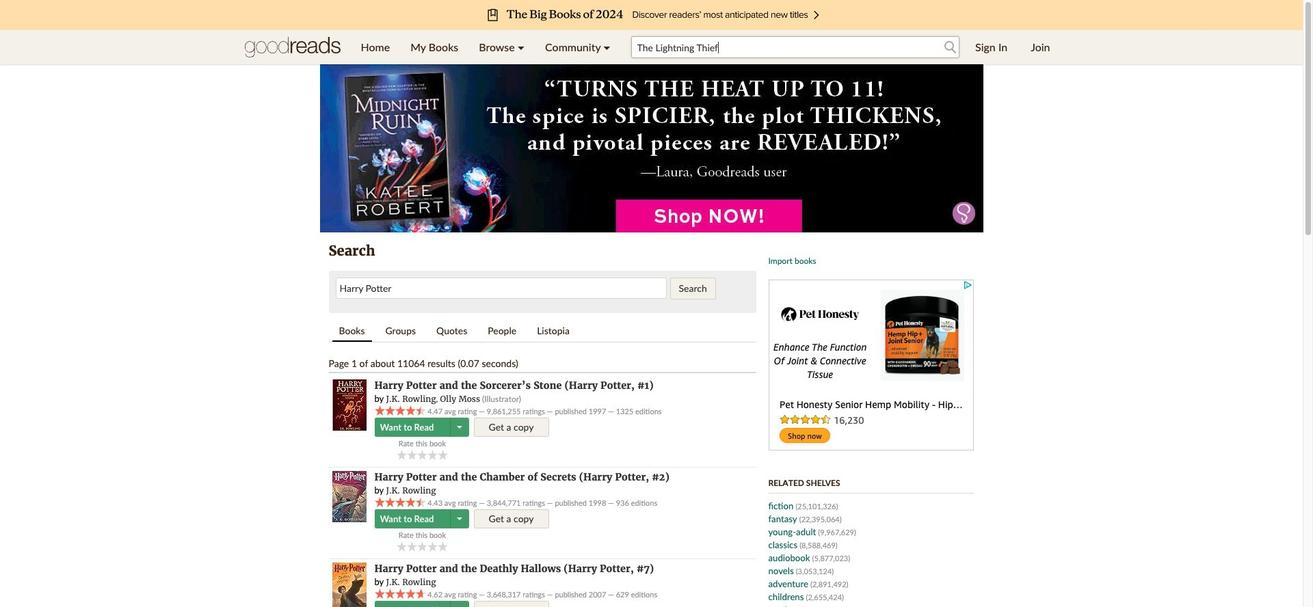 Task type: vqa. For each thing, say whether or not it's contained in the screenshot.
4th Awards from the bottom of the page
no



Task type: describe. For each thing, give the bounding box(es) containing it.
1 vertical spatial advertisement element
[[769, 280, 974, 451]]

harry potter and the deathl... image
[[332, 563, 366, 608]]

Search by Book Title, Author, or ISBN text field
[[336, 278, 667, 299]]

Search for books to add to your shelves search field
[[631, 36, 960, 58]]

heading for 'harry potter and the sorcer...' image
[[375, 380, 654, 392]]

heading for harry potter and the deathl... image
[[375, 563, 654, 575]]



Task type: locate. For each thing, give the bounding box(es) containing it.
1 vertical spatial heading
[[375, 471, 670, 484]]

3 heading from the top
[[375, 563, 654, 575]]

Search books text field
[[631, 36, 960, 58]]

0 vertical spatial heading
[[375, 380, 654, 392]]

the most anticipated books of 2024 image
[[104, 0, 1199, 30]]

2 vertical spatial heading
[[375, 563, 654, 575]]

0 vertical spatial advertisement element
[[320, 62, 984, 233]]

None submit
[[670, 278, 716, 300]]

heading for harry potter and the chambe... "image"
[[375, 471, 670, 484]]

advertisement element
[[320, 62, 984, 233], [769, 280, 974, 451]]

menu
[[351, 30, 621, 64]]

harry potter and the chambe... image
[[332, 471, 366, 523]]

harry potter and the sorcer... image
[[332, 380, 366, 431]]

2 heading from the top
[[375, 471, 670, 484]]

1 heading from the top
[[375, 380, 654, 392]]

heading
[[375, 380, 654, 392], [375, 471, 670, 484], [375, 563, 654, 575]]



